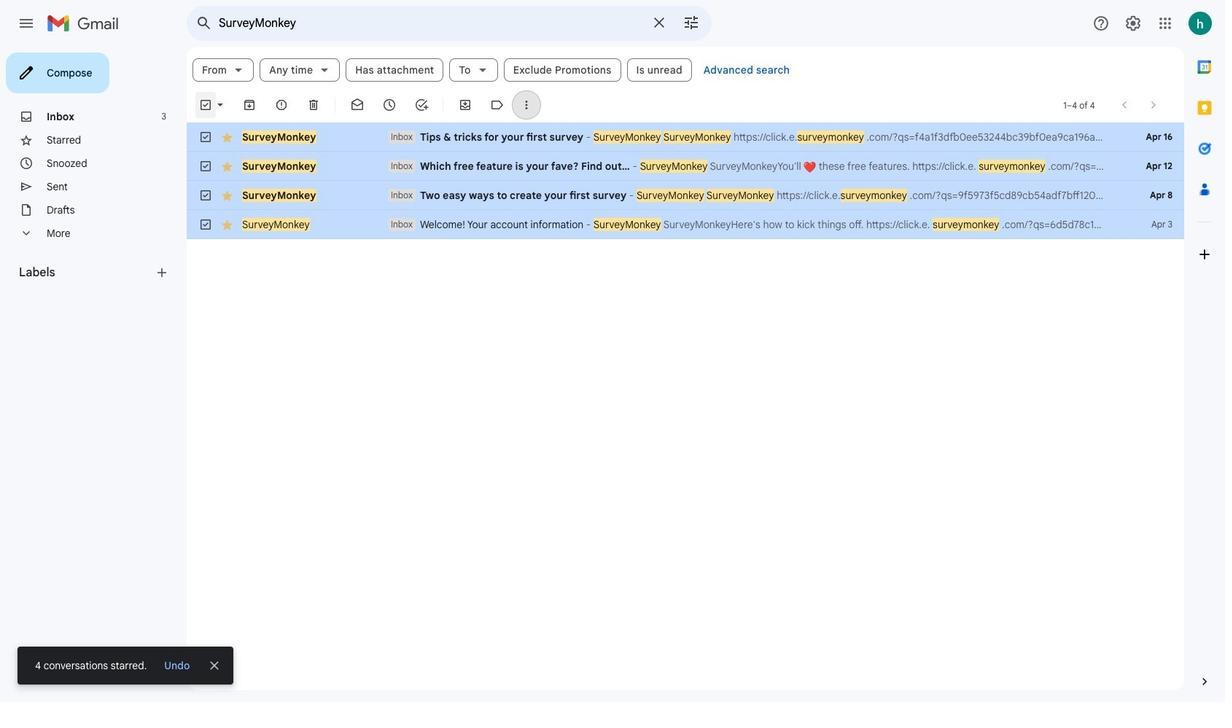 Task type: vqa. For each thing, say whether or not it's contained in the screenshot.
Oct 9, 8:00 AM's Oct
no



Task type: describe. For each thing, give the bounding box(es) containing it.
report spam image
[[274, 98, 289, 112]]

support image
[[1093, 15, 1111, 32]]

Search mail text field
[[219, 16, 642, 31]]

main menu image
[[18, 15, 35, 32]]

delete image
[[306, 98, 321, 112]]

mark as read image
[[350, 98, 365, 112]]

1 row from the top
[[187, 123, 1185, 152]]

2 row from the top
[[187, 152, 1185, 181]]

4 row from the top
[[187, 210, 1185, 239]]

labels image
[[490, 98, 505, 112]]

move to inbox image
[[458, 98, 473, 112]]

gmail image
[[47, 9, 126, 38]]

snooze image
[[382, 98, 397, 112]]



Task type: locate. For each thing, give the bounding box(es) containing it.
more email options image
[[520, 98, 534, 112]]

None search field
[[187, 6, 712, 41]]

advanced search options image
[[677, 8, 706, 37]]

None checkbox
[[198, 159, 213, 174], [198, 217, 213, 232], [198, 159, 213, 174], [198, 217, 213, 232]]

alert
[[18, 34, 1203, 685]]

archive image
[[242, 98, 257, 112]]

search mail image
[[191, 10, 217, 36]]

None checkbox
[[198, 98, 213, 112], [198, 130, 213, 144], [198, 188, 213, 203], [198, 98, 213, 112], [198, 130, 213, 144], [198, 188, 213, 203]]

heading
[[19, 266, 155, 280]]

add to tasks image
[[414, 98, 429, 112]]

❤️ image
[[804, 161, 817, 173]]

3 row from the top
[[187, 181, 1185, 210]]

clear search image
[[645, 8, 674, 37]]

main content
[[187, 47, 1185, 691]]

row
[[187, 123, 1185, 152], [187, 152, 1185, 181], [187, 181, 1185, 210], [187, 210, 1185, 239]]

settings image
[[1125, 15, 1143, 32]]

tab list
[[1185, 47, 1226, 650]]

navigation
[[0, 47, 187, 703]]



